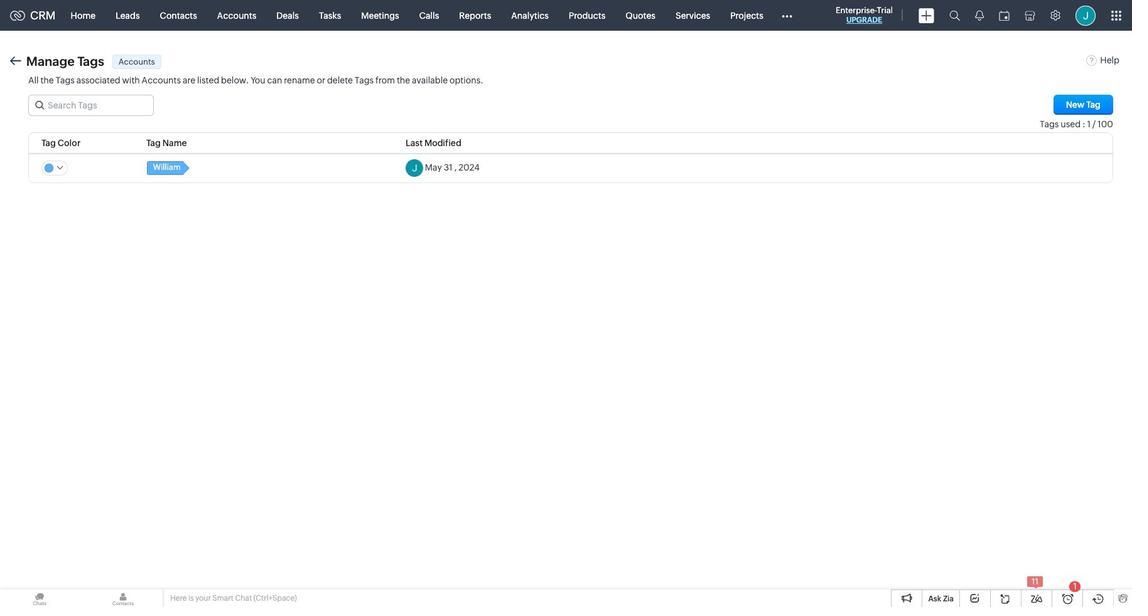 Task type: locate. For each thing, give the bounding box(es) containing it.
logo image
[[10, 10, 25, 20]]

signals image
[[975, 10, 984, 21]]

search element
[[942, 0, 968, 31]]



Task type: vqa. For each thing, say whether or not it's contained in the screenshot.
create menu image
yes



Task type: describe. For each thing, give the bounding box(es) containing it.
profile element
[[1068, 0, 1103, 30]]

chats image
[[0, 590, 79, 608]]

profile image
[[1076, 5, 1096, 25]]

Other Modules field
[[774, 5, 801, 25]]

create menu element
[[911, 0, 942, 30]]

search image
[[950, 10, 960, 21]]

create menu image
[[919, 8, 935, 23]]

calendar image
[[999, 10, 1010, 20]]

contacts image
[[84, 590, 163, 608]]

signals element
[[968, 0, 992, 31]]

Search Tags text field
[[29, 95, 153, 116]]



